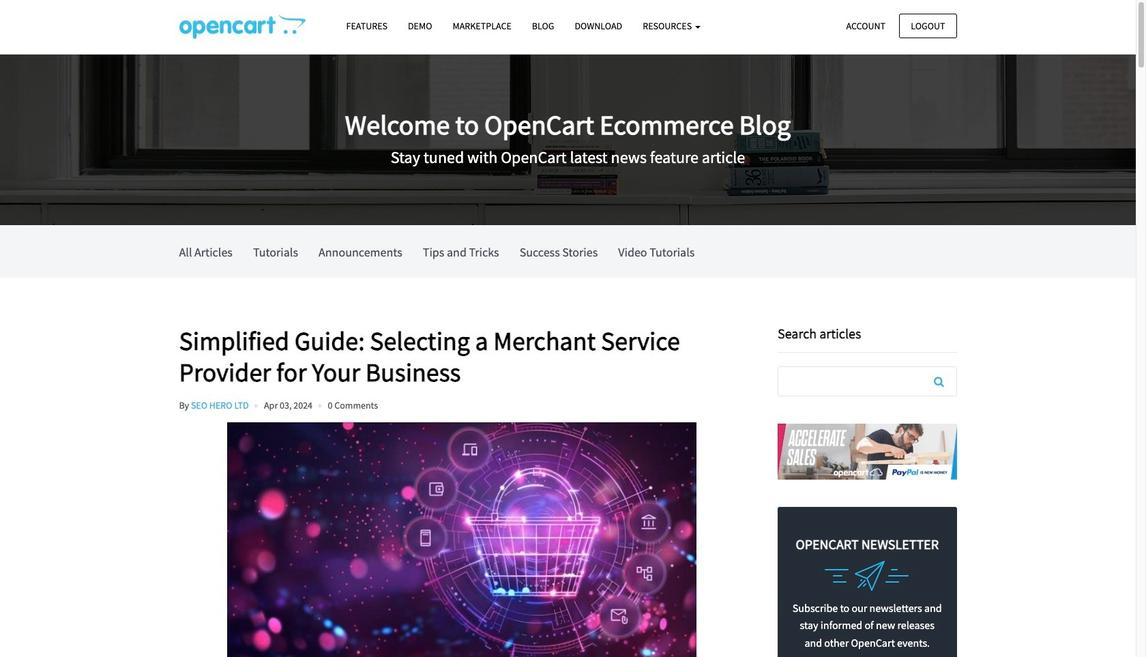 Task type: locate. For each thing, give the bounding box(es) containing it.
None text field
[[779, 367, 957, 396]]

search image
[[935, 376, 945, 387]]



Task type: describe. For each thing, give the bounding box(es) containing it.
simplified guide: selecting a merchant service provider for your business image
[[179, 422, 744, 657]]

opencart - blog image
[[179, 14, 305, 39]]



Task type: vqa. For each thing, say whether or not it's contained in the screenshot.
search icon
yes



